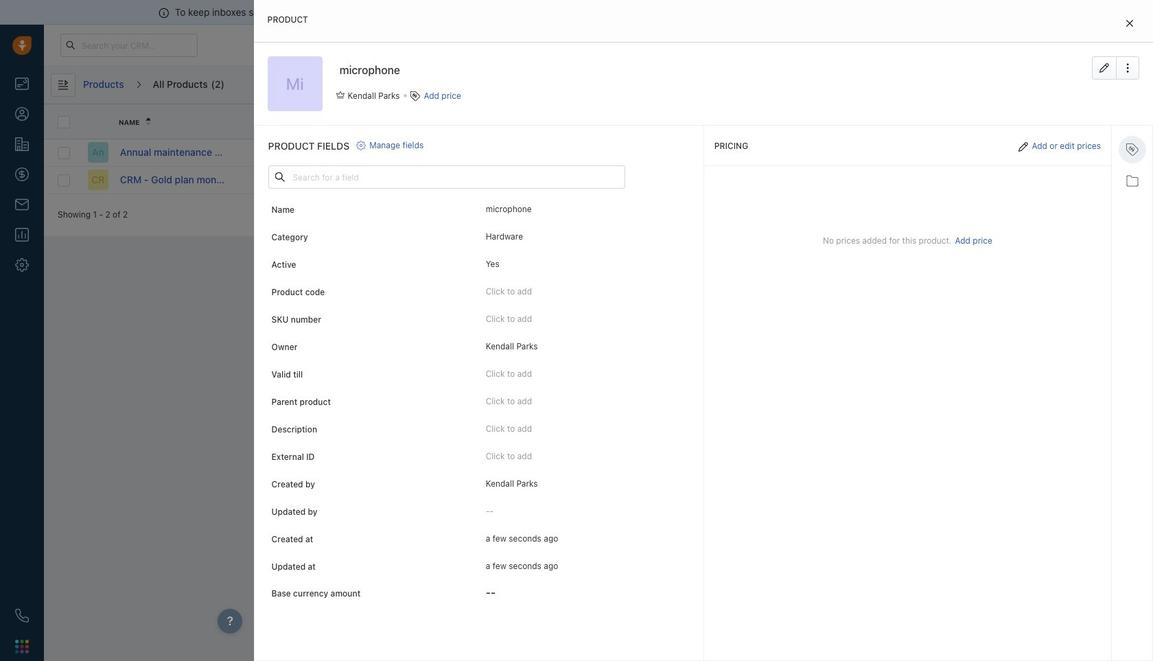 Task type: describe. For each thing, give the bounding box(es) containing it.
phone image
[[15, 609, 29, 623]]

Search your CRM... text field
[[60, 34, 198, 57]]

owner image
[[336, 91, 344, 99]]



Task type: locate. For each thing, give the bounding box(es) containing it.
freshworks switcher image
[[15, 640, 29, 654]]

phone element
[[8, 602, 36, 630]]

send email image
[[1025, 41, 1035, 50]]

Search for a field text field
[[268, 166, 625, 189]]

dialog
[[254, 0, 1154, 661]]



Task type: vqa. For each thing, say whether or not it's contained in the screenshot.
dialog
yes



